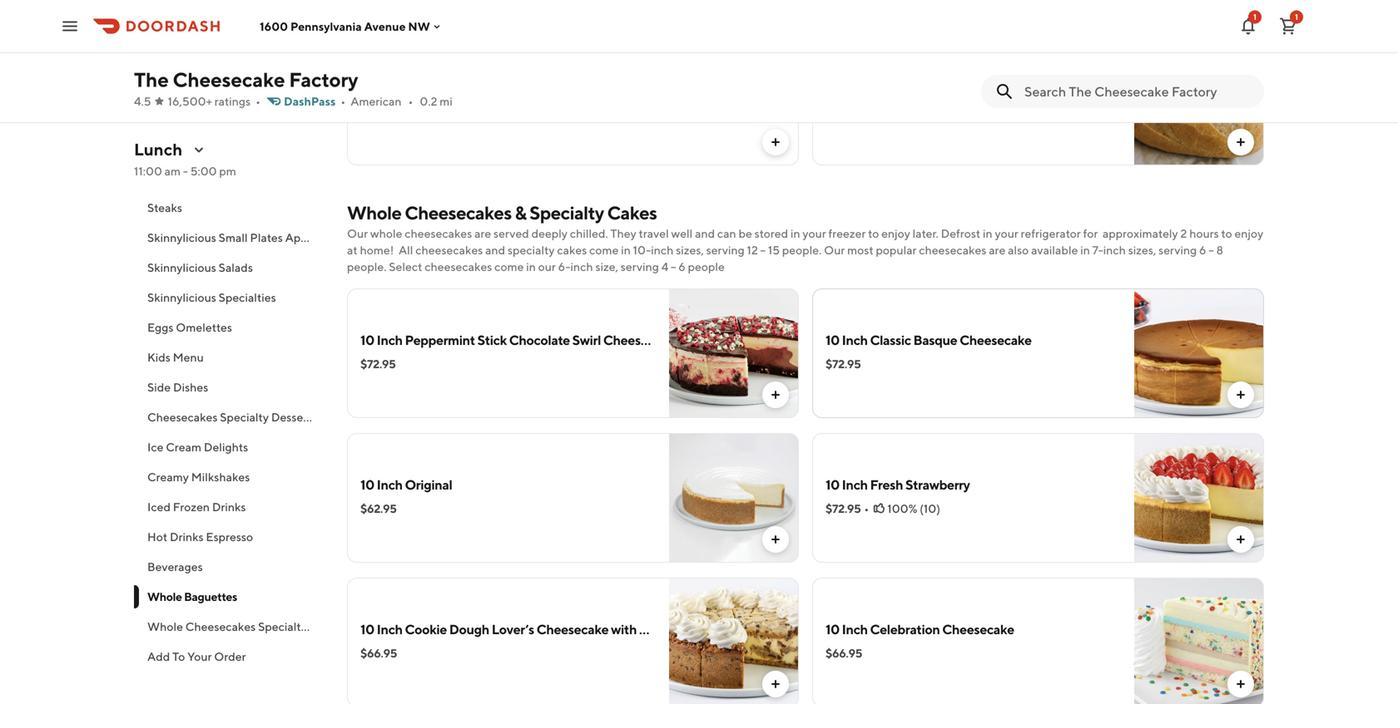 Task type: locate. For each thing, give the bounding box(es) containing it.
whole inside button
[[147, 620, 183, 634]]

in left our
[[526, 260, 536, 274]]

factory inside button
[[147, 171, 187, 185]]

0 horizontal spatial come
[[494, 260, 524, 274]]

lover's
[[492, 622, 534, 638]]

our up at
[[347, 227, 368, 241]]

skinnylicious up the "skinnylicious specialties"
[[147, 261, 216, 275]]

to up most
[[868, 227, 879, 241]]

our down freezer
[[824, 243, 845, 257]]

11:00
[[134, 164, 162, 178]]

1 $66.95 from the left
[[360, 647, 397, 661]]

10 up $72.95 • on the bottom right
[[826, 477, 840, 493]]

inch left cookie
[[377, 622, 403, 638]]

specialty down "side dishes" button
[[220, 411, 269, 424]]

inch left celebration
[[842, 622, 868, 638]]

eggs
[[147, 321, 174, 335]]

whole up whole
[[347, 202, 401, 224]]

skinnylicious small plates appetizers
[[147, 231, 343, 245]]

enjoy up popular
[[881, 227, 910, 241]]

10-
[[633, 243, 651, 257]]

espresso
[[206, 531, 253, 544]]

whole up "add" on the bottom of page
[[147, 620, 183, 634]]

side dishes button
[[134, 373, 327, 403]]

0 vertical spatial and
[[695, 227, 715, 241]]

your
[[803, 227, 826, 241], [995, 227, 1019, 241]]

1 horizontal spatial and
[[695, 227, 715, 241]]

iced frozen drinks button
[[134, 493, 327, 523]]

6 down hours
[[1199, 243, 1206, 257]]

enjoy right hours
[[1235, 227, 1264, 241]]

0 horizontal spatial and
[[485, 243, 505, 257]]

to up the 8
[[1221, 227, 1232, 241]]

• left american
[[341, 94, 346, 108]]

0 horizontal spatial 1
[[1253, 12, 1257, 22]]

2 vertical spatial whole
[[147, 620, 183, 634]]

&
[[515, 202, 526, 224]]

$66.95 for 10 inch celebration cheesecake
[[826, 647, 862, 661]]

10 for 10 inch peppermint stick chocolate swirl cheesecake
[[360, 332, 374, 348]]

10 left classic
[[826, 332, 840, 348]]

your
[[187, 650, 212, 664]]

0 horizontal spatial enjoy
[[881, 227, 910, 241]]

1 horizontal spatial are
[[989, 243, 1006, 257]]

10 for 10 inch original
[[360, 477, 374, 493]]

1 vertical spatial drinks
[[170, 531, 204, 544]]

1 horizontal spatial $66.95
[[826, 647, 862, 661]]

–
[[760, 243, 766, 257], [1209, 243, 1214, 257], [671, 260, 676, 274]]

and down served
[[485, 243, 505, 257]]

1 horizontal spatial inch
[[651, 243, 674, 257]]

dishes
[[173, 381, 208, 394]]

inch for peppermint
[[377, 332, 403, 348]]

1 vertical spatial whole
[[147, 590, 182, 604]]

inch down approximately
[[1103, 243, 1126, 257]]

cheesecakes right select
[[425, 260, 492, 274]]

3 skinnylicious from the top
[[147, 291, 216, 305]]

1 vertical spatial 6
[[679, 260, 686, 274]]

and
[[695, 227, 715, 241], [485, 243, 505, 257]]

4.5
[[134, 94, 151, 108]]

1 horizontal spatial our
[[824, 243, 845, 257]]

and left the can
[[695, 227, 715, 241]]

your up 'also'
[[995, 227, 1019, 241]]

1 vertical spatial skinnylicious
[[147, 261, 216, 275]]

inch for cookie
[[377, 622, 403, 638]]

with
[[611, 622, 637, 638]]

in left '7-'
[[1080, 243, 1090, 257]]

1 horizontal spatial to
[[1221, 227, 1232, 241]]

0 horizontal spatial your
[[803, 227, 826, 241]]

in up 15 people. at right
[[791, 227, 800, 241]]

cheesecakes for &
[[405, 202, 512, 224]]

1 vertical spatial come
[[494, 260, 524, 274]]

are
[[475, 227, 491, 241], [989, 243, 1006, 257]]

are left 'also'
[[989, 243, 1006, 257]]

inch down cakes
[[571, 260, 593, 274]]

drinks inside hot drinks espresso "button"
[[170, 531, 204, 544]]

10 left celebration
[[826, 622, 840, 638]]

cheesecakes up served
[[405, 202, 512, 224]]

steaks button
[[134, 193, 327, 223]]

in right defrost
[[983, 227, 993, 241]]

fresh
[[870, 477, 903, 493]]

cheesecakes up cream at bottom
[[147, 411, 218, 424]]

our
[[538, 260, 556, 274]]

add item to cart image for strawberry
[[1234, 533, 1248, 547]]

cheesecakes inside whole cheesecakes & specialty cakes our whole cheesecakes are served deeply chilled. they travel well and can be stored in your freezer to enjoy later. defrost in your refrigerator for  approximately 2 hours to enjoy at home!   all cheesecakes and specialty cakes come in 10-inch sizes, serving 12 – 15 people. our most popular cheesecakes are also available in 7-inch sizes, serving 6 – 8 people. select cheesecakes come in our 6-inch size, serving 4 – 6 people
[[405, 202, 512, 224]]

menu
[[173, 351, 204, 365]]

cream
[[166, 441, 201, 454]]

refrigerator
[[1021, 227, 1081, 241]]

– right 4
[[671, 260, 676, 274]]

drinks inside iced frozen drinks button
[[212, 501, 246, 514]]

0 horizontal spatial to
[[868, 227, 879, 241]]

baguettes
[[184, 590, 237, 604]]

american
[[351, 94, 402, 108]]

cheesecakes specialty desserts button
[[134, 403, 327, 433]]

inch
[[651, 243, 674, 257], [1103, 243, 1126, 257], [571, 260, 593, 274]]

0 horizontal spatial –
[[671, 260, 676, 274]]

0 vertical spatial 6
[[1199, 243, 1206, 257]]

whole inside whole cheesecakes & specialty cakes our whole cheesecakes are served deeply chilled. they travel well and can be stored in your freezer to enjoy later. defrost in your refrigerator for  approximately 2 hours to enjoy at home!   all cheesecakes and specialty cakes come in 10-inch sizes, serving 12 – 15 people. our most popular cheesecakes are also available in 7-inch sizes, serving 6 – 8 people. select cheesecakes come in our 6-inch size, serving 4 – 6 people
[[347, 202, 401, 224]]

hot
[[147, 531, 167, 544]]

0 horizontal spatial factory
[[147, 171, 187, 185]]

strawberry
[[905, 477, 970, 493]]

– left the 8
[[1209, 243, 1214, 257]]

• left 0.2
[[408, 94, 413, 108]]

6 right 4
[[679, 260, 686, 274]]

$66.95 for 10 inch cookie dough lover's cheesecake with pecans
[[360, 647, 397, 661]]

plates
[[250, 231, 283, 245]]

skinnylicious up eggs omelettes
[[147, 291, 216, 305]]

whole down beverages
[[147, 590, 182, 604]]

your up 15 people. at right
[[803, 227, 826, 241]]

10 inch peppermint stick chocolate swirl cheesecake
[[360, 332, 675, 348]]

cakes
[[607, 202, 657, 224], [309, 620, 342, 634]]

come up size,
[[589, 243, 619, 257]]

skinnylicious for skinnylicious specialties
[[147, 291, 216, 305]]

1600 pennsylvania avenue nw
[[260, 19, 430, 33]]

whole cheesecakes specialty cakes button
[[134, 613, 342, 642]]

stick
[[477, 332, 507, 348]]

1 horizontal spatial serving
[[706, 243, 745, 257]]

skinnylicious down steaks
[[147, 231, 216, 245]]

10
[[360, 332, 374, 348], [826, 332, 840, 348], [360, 477, 374, 493], [826, 477, 840, 493], [360, 622, 374, 638], [826, 622, 840, 638]]

inch up $62.95
[[377, 477, 403, 493]]

10 left cookie
[[360, 622, 374, 638]]

10 inch classic basque cheesecake image
[[1134, 289, 1264, 419]]

factory
[[289, 68, 358, 92], [147, 171, 187, 185]]

0 vertical spatial specialty
[[530, 202, 604, 224]]

10 left peppermint
[[360, 332, 374, 348]]

cheesecakes
[[405, 227, 472, 241], [415, 243, 483, 257], [919, 243, 987, 257], [425, 260, 492, 274]]

0 horizontal spatial $66.95
[[360, 647, 397, 661]]

10 for 10 inch classic basque cheesecake
[[826, 332, 840, 348]]

well
[[671, 227, 693, 241]]

skinnylicious inside skinnylicious specialties button
[[147, 291, 216, 305]]

0 vertical spatial drinks
[[212, 501, 246, 514]]

0 vertical spatial are
[[475, 227, 491, 241]]

6
[[1199, 243, 1206, 257], [679, 260, 686, 274]]

cheesecakes up the order
[[185, 620, 256, 634]]

2 vertical spatial specialty
[[258, 620, 307, 634]]

0 vertical spatial cakes
[[607, 202, 657, 224]]

2 $66.95 from the left
[[826, 647, 862, 661]]

hot drinks espresso button
[[134, 523, 327, 553]]

1 1 from the left
[[1253, 12, 1257, 22]]

inch up 4
[[651, 243, 674, 257]]

1 horizontal spatial factory
[[289, 68, 358, 92]]

1 horizontal spatial 6
[[1199, 243, 1206, 257]]

10 inch celebration cheesecake image
[[1134, 578, 1264, 705]]

1600
[[260, 19, 288, 33]]

pennsylvania
[[290, 19, 362, 33]]

cakes
[[557, 243, 587, 257]]

swirl
[[572, 332, 601, 348]]

can
[[717, 227, 736, 241]]

2 1 from the left
[[1295, 12, 1298, 22]]

enjoy
[[881, 227, 910, 241], [1235, 227, 1264, 241]]

eggs omelettes button
[[134, 313, 327, 343]]

1 inside button
[[1295, 12, 1298, 22]]

0 vertical spatial whole
[[347, 202, 401, 224]]

open menu image
[[60, 16, 80, 36]]

kids
[[147, 351, 170, 365]]

skinnylicious for skinnylicious salads
[[147, 261, 216, 275]]

– right 12
[[760, 243, 766, 257]]

1 for the notification bell icon
[[1253, 12, 1257, 22]]

2 skinnylicious from the top
[[147, 261, 216, 275]]

1 horizontal spatial your
[[995, 227, 1019, 241]]

defrost
[[941, 227, 981, 241]]

2 vertical spatial cheesecakes
[[185, 620, 256, 634]]

1 enjoy from the left
[[881, 227, 910, 241]]

$72.95 for 10 inch peppermint stick chocolate swirl cheesecake
[[360, 357, 396, 371]]

add item to cart image
[[1234, 389, 1248, 402], [769, 533, 782, 547], [1234, 533, 1248, 547]]

add item to cart image
[[769, 136, 782, 149], [1234, 136, 1248, 149], [769, 389, 782, 402], [769, 678, 782, 692], [1234, 678, 1248, 692]]

1 vertical spatial cakes
[[309, 620, 342, 634]]

steaks
[[147, 201, 182, 215]]

chilled.
[[570, 227, 608, 241]]

1 horizontal spatial come
[[589, 243, 619, 257]]

celebration
[[870, 622, 940, 638]]

100%
[[887, 502, 917, 516]]

inch left peppermint
[[377, 332, 403, 348]]

1 right the notification bell icon
[[1295, 12, 1298, 22]]

cheesecakes up 'all' at the left top of page
[[405, 227, 472, 241]]

1 horizontal spatial cakes
[[607, 202, 657, 224]]

serving
[[706, 243, 745, 257], [621, 260, 659, 274]]

2 enjoy from the left
[[1235, 227, 1264, 241]]

order
[[214, 650, 246, 664]]

hours
[[1189, 227, 1219, 241]]

whole for &
[[347, 202, 401, 224]]

0 vertical spatial skinnylicious
[[147, 231, 216, 245]]

• left "100%"
[[864, 502, 869, 516]]

delights
[[204, 441, 248, 454]]

specialty up add to your order button
[[258, 620, 307, 634]]

iced
[[147, 501, 171, 514]]

•
[[256, 94, 261, 108], [341, 94, 346, 108], [408, 94, 413, 108], [864, 502, 869, 516]]

1 left 1 items, open order cart image
[[1253, 12, 1257, 22]]

1 vertical spatial factory
[[147, 171, 187, 185]]

peppermint
[[405, 332, 475, 348]]

12
[[747, 243, 758, 257]]

factory combinations button
[[134, 163, 327, 193]]

drinks right the hot
[[170, 531, 204, 544]]

0 horizontal spatial drinks
[[170, 531, 204, 544]]

cheesecakes for specialty
[[185, 620, 256, 634]]

serving down 10-
[[621, 260, 659, 274]]

specialty up deeply
[[530, 202, 604, 224]]

are left served
[[475, 227, 491, 241]]

inch for celebration
[[842, 622, 868, 638]]

inch left classic
[[842, 332, 868, 348]]

0 vertical spatial our
[[347, 227, 368, 241]]

add
[[147, 650, 170, 664]]

1 vertical spatial specialty
[[220, 411, 269, 424]]

0 horizontal spatial cakes
[[309, 620, 342, 634]]

1 vertical spatial serving
[[621, 260, 659, 274]]

• for $72.95 •
[[864, 502, 869, 516]]

factory up "dashpass •"
[[289, 68, 358, 92]]

$72.95 for 10 inch classic basque cheesecake
[[826, 357, 861, 371]]

1 horizontal spatial drinks
[[212, 501, 246, 514]]

omelettes
[[176, 321, 232, 335]]

0 vertical spatial cheesecakes
[[405, 202, 512, 224]]

beverages
[[147, 561, 203, 574]]

skinnylicious salads
[[147, 261, 253, 275]]

hot drinks espresso
[[147, 531, 253, 544]]

1 horizontal spatial enjoy
[[1235, 227, 1264, 241]]

2 vertical spatial skinnylicious
[[147, 291, 216, 305]]

1 skinnylicious from the top
[[147, 231, 216, 245]]

1 for 1 items, open order cart image
[[1295, 12, 1298, 22]]

• for dashpass •
[[341, 94, 346, 108]]

0 horizontal spatial 6
[[679, 260, 686, 274]]

cheesecakes down defrost
[[919, 243, 987, 257]]

16,500+ ratings •
[[168, 94, 261, 108]]

factory down lunch
[[147, 171, 187, 185]]

add to your order
[[147, 650, 246, 664]]

pm
[[219, 164, 236, 178]]

creamy
[[147, 471, 189, 484]]

skinnylicious inside skinnylicious salads button
[[147, 261, 216, 275]]

cheesecakes right 'all' at the left top of page
[[415, 243, 483, 257]]

Item Search search field
[[1024, 82, 1251, 101]]

7-
[[1092, 243, 1103, 257]]

milkshakes
[[191, 471, 250, 484]]

skinnylicious inside skinnylicious small plates appetizers button
[[147, 231, 216, 245]]

inch up $72.95 • on the bottom right
[[842, 477, 868, 493]]

1 vertical spatial and
[[485, 243, 505, 257]]

10 up $62.95
[[360, 477, 374, 493]]

small
[[219, 231, 248, 245]]

serving down the can
[[706, 243, 745, 257]]

drinks down creamy milkshakes 'button'
[[212, 501, 246, 514]]

our
[[347, 227, 368, 241], [824, 243, 845, 257]]

sourdough loaf image
[[1134, 36, 1264, 166]]

whole cheesecakes specialty cakes
[[147, 620, 342, 634]]

come down specialty
[[494, 260, 524, 274]]

skinnylicious
[[147, 231, 216, 245], [147, 261, 216, 275], [147, 291, 216, 305]]

inch for classic
[[842, 332, 868, 348]]

1 horizontal spatial 1
[[1295, 12, 1298, 22]]

1 horizontal spatial –
[[760, 243, 766, 257]]



Task type: describe. For each thing, give the bounding box(es) containing it.
1 button
[[1272, 10, 1305, 43]]

original
[[405, 477, 452, 493]]

add item to cart image for 10 inch peppermint stick chocolate swirl cheesecake
[[769, 389, 782, 402]]

classic
[[870, 332, 911, 348]]

basque
[[913, 332, 957, 348]]

1 your from the left
[[803, 227, 826, 241]]

stored
[[755, 227, 788, 241]]

whole
[[370, 227, 402, 241]]

0.2
[[420, 94, 437, 108]]

0 vertical spatial factory
[[289, 68, 358, 92]]

mi
[[440, 94, 453, 108]]

-
[[183, 164, 188, 178]]

2 horizontal spatial inch
[[1103, 243, 1126, 257]]

later.
[[913, 227, 939, 241]]

side
[[147, 381, 171, 394]]

1600 pennsylvania avenue nw button
[[260, 19, 443, 33]]

all
[[399, 243, 413, 257]]

add to your order button
[[134, 642, 327, 672]]

desserts
[[271, 411, 317, 424]]

creamy milkshakes button
[[134, 463, 327, 493]]

people.
[[347, 260, 387, 274]]

1 items, open order cart image
[[1278, 16, 1298, 36]]

cheesecake right celebration
[[942, 622, 1014, 638]]

specialty
[[508, 243, 555, 257]]

10 for 10 inch fresh strawberry
[[826, 477, 840, 493]]

the
[[134, 68, 169, 92]]

skinnylicious salads button
[[134, 253, 327, 283]]

2 to from the left
[[1221, 227, 1232, 241]]

6-
[[558, 260, 571, 274]]

beverages button
[[134, 553, 327, 583]]

cookie
[[405, 622, 447, 638]]

0 vertical spatial come
[[589, 243, 619, 257]]

• down the cheesecake factory
[[256, 94, 261, 108]]

american • 0.2 mi
[[351, 94, 453, 108]]

0 horizontal spatial are
[[475, 227, 491, 241]]

11:00 am - 5:00 pm
[[134, 164, 236, 178]]

10 inch celebration cheesecake
[[826, 622, 1014, 638]]

skinnylicious specialties button
[[134, 283, 327, 313]]

ratings
[[214, 94, 251, 108]]

ice cream delights
[[147, 441, 248, 454]]

add item to cart image for 10 inch cookie dough lover's cheesecake with pecans
[[769, 678, 782, 692]]

creamy milkshakes
[[147, 471, 250, 484]]

cheesecake left with
[[537, 622, 609, 638]]

am
[[165, 164, 181, 178]]

10 inch cookie dough lover's cheesecake with pecans image
[[669, 578, 799, 705]]

add item to cart image for basque
[[1234, 389, 1248, 402]]

0 vertical spatial serving
[[706, 243, 745, 257]]

10 for 10 inch celebration cheesecake
[[826, 622, 840, 638]]

factory combinations
[[147, 171, 264, 185]]

inch for original
[[377, 477, 403, 493]]

0 horizontal spatial our
[[347, 227, 368, 241]]

to
[[172, 650, 185, 664]]

avenue
[[364, 19, 406, 33]]

kids menu
[[147, 351, 204, 365]]

skinnylicious small plates appetizers button
[[134, 223, 343, 253]]

10 inch cookie dough lover's cheesecake with pecans
[[360, 622, 681, 638]]

2 your from the left
[[995, 227, 1019, 241]]

cakes inside whole cheesecakes & specialty cakes our whole cheesecakes are served deeply chilled. they travel well and can be stored in your freezer to enjoy later. defrost in your refrigerator for  approximately 2 hours to enjoy at home!   all cheesecakes and specialty cakes come in 10-inch sizes, serving 12 – 15 people. our most popular cheesecakes are also available in 7-inch sizes, serving 6 – 8 people. select cheesecakes come in our 6-inch size, serving 4 – 6 people
[[607, 202, 657, 224]]

cheesecake right swirl
[[603, 332, 675, 348]]

1 vertical spatial cheesecakes
[[147, 411, 218, 424]]

cheesecakes specialty desserts
[[147, 411, 317, 424]]

pecans
[[639, 622, 681, 638]]

approximately
[[1103, 227, 1178, 241]]

served
[[494, 227, 529, 241]]

deeply
[[531, 227, 568, 241]]

skinnylicious for skinnylicious small plates appetizers
[[147, 231, 216, 245]]

nw
[[408, 19, 430, 33]]

cheesecake up "ratings"
[[173, 68, 285, 92]]

inch for fresh
[[842, 477, 868, 493]]

cheesecake right basque
[[960, 332, 1032, 348]]

kids menu button
[[134, 343, 327, 373]]

whole cheesecakes & specialty cakes our whole cheesecakes are served deeply chilled. they travel well and can be stored in your freezer to enjoy later. defrost in your refrigerator for  approximately 2 hours to enjoy at home!   all cheesecakes and specialty cakes come in 10-inch sizes, serving 12 – 15 people. our most popular cheesecakes are also available in 7-inch sizes, serving 6 – 8 people. select cheesecakes come in our 6-inch size, serving 4 – 6 people
[[347, 202, 1264, 274]]

size,
[[595, 260, 618, 274]]

sizes, serving
[[1128, 243, 1197, 257]]

0 horizontal spatial inch
[[571, 260, 593, 274]]

sizes,
[[676, 243, 704, 257]]

10 inch fresh strawberry image
[[1134, 434, 1264, 563]]

10 inch fresh strawberry
[[826, 477, 970, 493]]

$3.50
[[360, 104, 391, 118]]

dashpass •
[[284, 94, 346, 108]]

10 for 10 inch cookie dough lover's cheesecake with pecans
[[360, 622, 374, 638]]

whole for specialty
[[147, 620, 183, 634]]

cakes inside button
[[309, 620, 342, 634]]

1 vertical spatial are
[[989, 243, 1006, 257]]

add item to cart image for 10 inch celebration cheesecake
[[1234, 678, 1248, 692]]

dough
[[449, 622, 489, 638]]

skinnylicious specialties
[[147, 291, 276, 305]]

be
[[739, 227, 752, 241]]

select
[[389, 260, 422, 274]]

eggs omelettes
[[147, 321, 232, 335]]

1 vertical spatial our
[[824, 243, 845, 257]]

0 horizontal spatial serving
[[621, 260, 659, 274]]

people
[[688, 260, 725, 274]]

specialties
[[219, 291, 276, 305]]

notification bell image
[[1238, 16, 1258, 36]]

most
[[847, 243, 874, 257]]

• for american • 0.2 mi
[[408, 94, 413, 108]]

the cheesecake factory
[[134, 68, 358, 92]]

travel
[[639, 227, 669, 241]]

frozen
[[173, 501, 210, 514]]

they
[[610, 227, 636, 241]]

1 to from the left
[[868, 227, 879, 241]]

specialty inside whole cheesecakes & specialty cakes our whole cheesecakes are served deeply chilled. they travel well and can be stored in your freezer to enjoy later. defrost in your refrigerator for  approximately 2 hours to enjoy at home!   all cheesecakes and specialty cakes come in 10-inch sizes, serving 12 – 15 people. our most popular cheesecakes are also available in 7-inch sizes, serving 6 – 8 people. select cheesecakes come in our 6-inch size, serving 4 – 6 people
[[530, 202, 604, 224]]

menus image
[[192, 143, 206, 156]]

10 inch peppermint stick chocolate swirl cheesecake image
[[669, 289, 799, 419]]

4
[[661, 260, 669, 274]]

in left 10-
[[621, 243, 631, 257]]

also
[[1008, 243, 1029, 257]]

10 inch original image
[[669, 434, 799, 563]]

2 horizontal spatial –
[[1209, 243, 1214, 257]]

popular
[[876, 243, 917, 257]]

(10)
[[920, 502, 940, 516]]

10 inch original
[[360, 477, 452, 493]]



Task type: vqa. For each thing, say whether or not it's contained in the screenshot.


